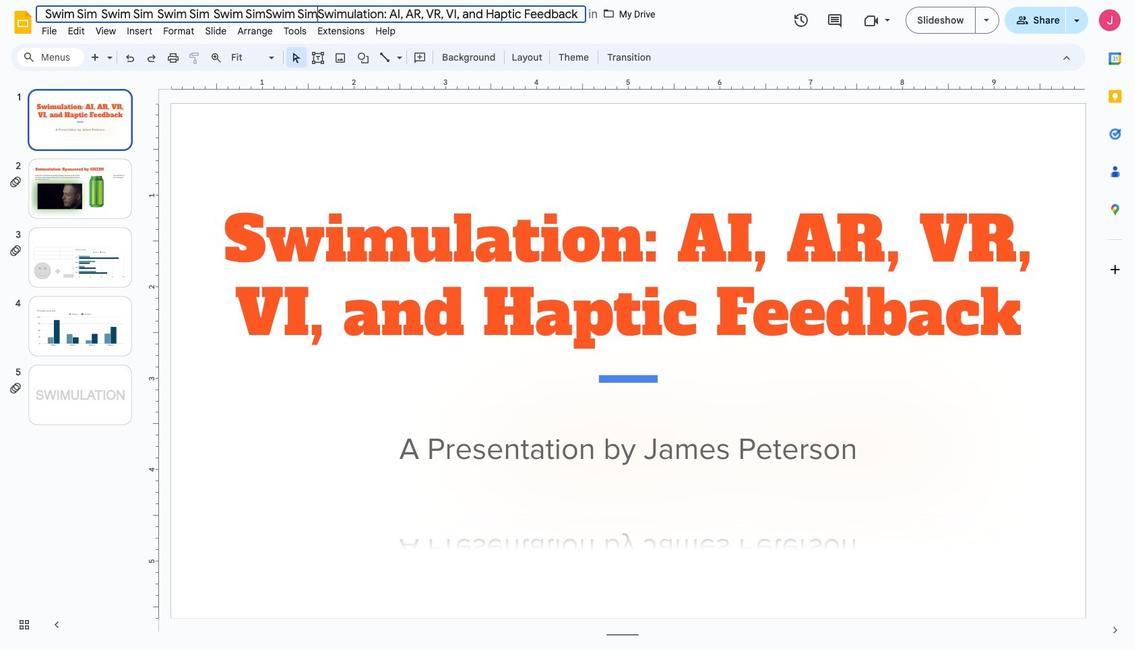 Task type: vqa. For each thing, say whether or not it's contained in the screenshot.
Last edit was on October 30, 2023 image
yes



Task type: describe. For each thing, give the bounding box(es) containing it.
undo (⌘z) image
[[123, 51, 137, 65]]

shape image
[[356, 48, 371, 67]]

hide the menus (ctrl+shift+f) image
[[1060, 51, 1074, 65]]

6 menu item from the left
[[200, 23, 232, 39]]

zoom image
[[210, 51, 223, 65]]

redo (⌘y) image
[[145, 51, 158, 65]]

new slide with layout image
[[104, 49, 113, 53]]

7 menu item from the left
[[232, 23, 278, 39]]

3 menu item from the left
[[90, 23, 122, 39]]

1 menu item from the left
[[36, 23, 62, 39]]

menu bar inside menu bar "banner"
[[36, 18, 401, 40]]

Rename text field
[[36, 5, 586, 23]]

main toolbar
[[84, 47, 658, 67]]

located in my drive google drive folder element
[[586, 5, 658, 22]]

Zoom field
[[227, 48, 280, 67]]

text box image
[[311, 51, 325, 65]]

8 menu item from the left
[[278, 23, 312, 39]]

5 menu item from the left
[[158, 23, 200, 39]]

material image
[[603, 7, 615, 19]]

presentation options image
[[984, 19, 989, 22]]

4 menu item from the left
[[122, 23, 158, 39]]



Task type: locate. For each thing, give the bounding box(es) containing it.
print (⌘p) image
[[166, 51, 180, 65]]

add comment (⌘+option+m) image
[[413, 51, 427, 65]]

menu bar
[[36, 18, 401, 40]]

10 menu item from the left
[[370, 23, 401, 39]]

Menus field
[[17, 48, 84, 67]]

slides home image
[[11, 10, 35, 34]]

menu item up new slide (ctrl+m) icon
[[62, 23, 90, 39]]

menu item up undo (⌘z) image
[[122, 23, 158, 39]]

menu item up new slide with layout icon
[[90, 23, 122, 39]]

show all comments image
[[827, 12, 843, 29]]

select (esc) image
[[290, 51, 303, 65]]

menu item
[[36, 23, 62, 39], [62, 23, 90, 39], [90, 23, 122, 39], [122, 23, 158, 39], [158, 23, 200, 39], [200, 23, 232, 39], [232, 23, 278, 39], [278, 23, 312, 39], [312, 23, 370, 39], [370, 23, 401, 39]]

navigation
[[0, 76, 148, 649]]

line image
[[379, 51, 392, 65]]

menu item up select (esc) image
[[278, 23, 312, 39]]

share. shared with 3 people. image
[[1016, 14, 1028, 26]]

Zoom text field
[[229, 48, 267, 67]]

menu bar banner
[[0, 0, 1134, 649]]

select line image
[[394, 49, 402, 53]]

9 menu item from the left
[[312, 23, 370, 39]]

menu item up zoom image
[[200, 23, 232, 39]]

last edit was on october 30, 2023 image
[[794, 12, 810, 28]]

insert image image
[[333, 48, 348, 67]]

menu item up print (⌘p) 'image'
[[158, 23, 200, 39]]

new slide (ctrl+m) image
[[89, 51, 102, 65]]

menu item up the select line icon
[[370, 23, 401, 39]]

application
[[0, 0, 1134, 649]]

2 menu item from the left
[[62, 23, 90, 39]]

tab list inside menu bar "banner"
[[1097, 40, 1134, 611]]

menu item up insert image
[[312, 23, 370, 39]]

menu item up zoom field
[[232, 23, 278, 39]]

tab list
[[1097, 40, 1134, 611]]

menu item up the menus field
[[36, 23, 62, 39]]

paint format image
[[188, 51, 202, 65]]

quick sharing actions image
[[1074, 20, 1080, 40]]



